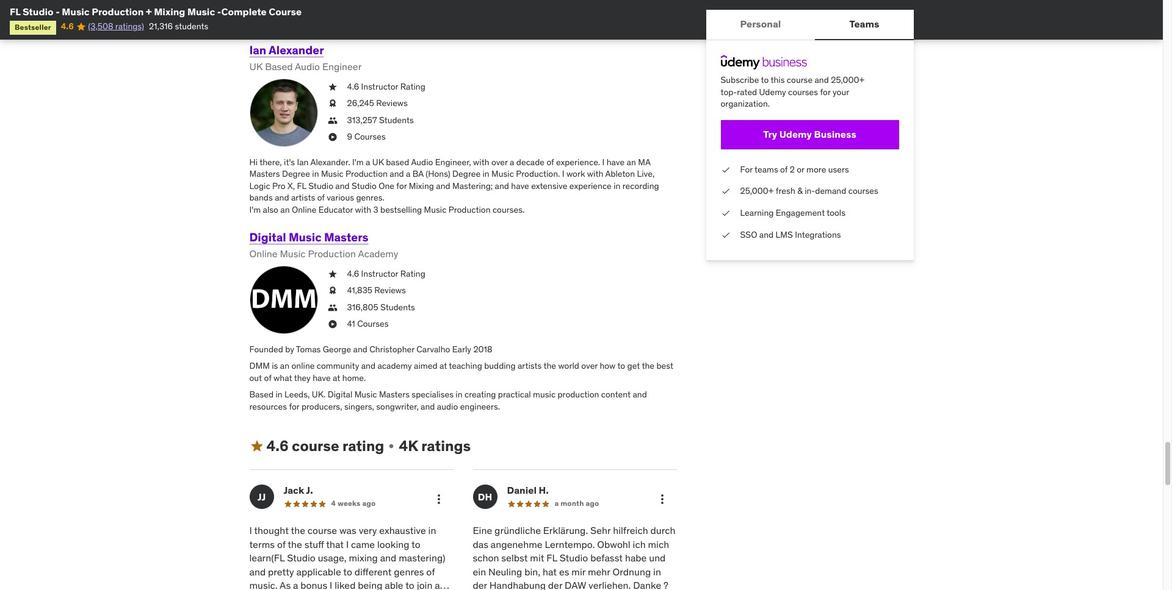 Task type: describe. For each thing, give the bounding box(es) containing it.
practical
[[498, 390, 531, 401]]

xsmall image down engineer
[[327, 81, 337, 93]]

home.
[[342, 373, 366, 384]]

masters inside hi there, it's ian alexander. i'm a uk based audio engineer, with over a decade of experience. i have an ma masters degree in music production and a ba (hons) degree in music production. i work with ableton live, logic pro x, fl studio and studio one for mixing and mastering; and have extensive experience in recording bands and artists of various genres. i'm also an online educator with 3 bestselling music production courses.
[[249, 169, 280, 180]]

1 - from the left
[[56, 5, 60, 18]]

313,257 students
[[347, 115, 414, 126]]

founded
[[249, 344, 283, 355]]

resources
[[249, 402, 287, 413]]

?
[[664, 580, 668, 591]]

habe
[[625, 553, 647, 565]]

engineer
[[322, 61, 362, 73]]

the right get
[[642, 361, 654, 372]]

0 vertical spatial with
[[473, 157, 489, 168]]

singers,
[[344, 402, 374, 413]]

ein
[[473, 566, 486, 578]]

(hons)
[[426, 169, 450, 180]]

und
[[649, 553, 666, 565]]

for inside the founded by tomas george and christopher carvalho early 2018 dmm is an online community and academy aimed at teaching budding artists the world over how to get the best out of what they have at home. based in leeds, uk. digital music masters specialises in creating practical music production content and resources for producers, singers, songwriter, and audio engineers.
[[289, 402, 299, 413]]

music up students
[[187, 5, 215, 18]]

and down get
[[633, 390, 647, 401]]

for inside hi there, it's ian alexander. i'm a uk based audio engineer, with over a decade of experience. i have an ma masters degree in music production and a ba (hons) degree in music production. i work with ableton live, logic pro x, fl studio and studio one for mixing and mastering; and have extensive experience in recording bands and artists of various genres. i'm also an online educator with 3 bestselling music production courses.
[[396, 181, 407, 191]]

mastering;
[[452, 181, 493, 191]]

+
[[146, 5, 152, 18]]

or
[[797, 164, 804, 175]]

to inside the founded by tomas george and christopher carvalho early 2018 dmm is an online community and academy aimed at teaching budding artists the world over how to get the best out of what they have at home. based in leeds, uk. digital music masters specialises in creating practical music production content and resources for producers, singers, songwriter, and audio engineers.
[[617, 361, 625, 372]]

hat
[[543, 566, 557, 578]]

studio up genres.
[[352, 181, 377, 191]]

in up mastering;
[[483, 169, 489, 180]]

production up (3,508 ratings)
[[92, 5, 144, 18]]

and down the pro
[[275, 192, 289, 203]]

xsmall image left 26,245
[[327, 98, 337, 110]]

4.6 for medium icon
[[266, 437, 289, 456]]

in down the ableton
[[614, 181, 620, 191]]

production inside digital music masters online music production academy
[[308, 248, 356, 260]]

and right the 'george'
[[353, 344, 367, 355]]

to up liked
[[343, 566, 352, 578]]

medium image
[[249, 440, 264, 454]]

1 vertical spatial course
[[292, 437, 339, 456]]

and down based
[[390, 169, 404, 180]]

engineers.
[[460, 402, 500, 413]]

1 horizontal spatial i'm
[[352, 157, 364, 168]]

jj
[[257, 491, 266, 504]]

4 weeks ago
[[331, 500, 376, 509]]

try udemy business
[[763, 128, 856, 141]]

udemy business image
[[721, 55, 807, 70]]

in-
[[805, 186, 815, 197]]

recording
[[622, 181, 659, 191]]

hilfreich
[[613, 525, 648, 537]]

bonus
[[301, 580, 327, 591]]

of down thought
[[277, 539, 286, 551]]

based inside the founded by tomas george and christopher carvalho early 2018 dmm is an online community and academy aimed at teaching budding artists the world over how to get the best out of what they have at home. based in leeds, uk. digital music masters specialises in creating practical music production content and resources for producers, singers, songwriter, and audio engineers.
[[249, 390, 274, 401]]

2018
[[473, 344, 492, 355]]

41 courses
[[347, 319, 389, 330]]

less
[[274, 11, 290, 22]]

artists inside hi there, it's ian alexander. i'm a uk based audio engineer, with over a decade of experience. i have an ma masters degree in music production and a ba (hons) degree in music production. i work with ableton live, logic pro x, fl studio and studio one for mixing and mastering; and have extensive experience in recording bands and artists of various genres. i'm also an online educator with 3 bestselling music production courses.
[[291, 192, 315, 203]]

rating
[[342, 437, 384, 456]]

music inside the founded by tomas george and christopher carvalho early 2018 dmm is an online community and academy aimed at teaching budding artists the world over how to get the best out of what they have at home. based in leeds, uk. digital music masters specialises in creating practical music production content and resources for producers, singers, songwriter, and audio engineers.
[[354, 390, 377, 401]]

over inside the founded by tomas george and christopher carvalho early 2018 dmm is an online community and academy aimed at teaching budding artists the world over how to get the best out of what they have at home. based in leeds, uk. digital music masters specialises in creating practical music production content and resources for producers, singers, songwriter, and audio engineers.
[[581, 361, 598, 372]]

production up one
[[346, 169, 388, 180]]

and inside subscribe to this course and 25,000+ top‑rated udemy courses for your organization.
[[815, 74, 829, 85]]

terms
[[249, 539, 275, 551]]

in down alexander.
[[312, 169, 319, 180]]

as
[[280, 580, 291, 591]]

x,
[[287, 181, 295, 191]]

1 degree from the left
[[282, 169, 310, 180]]

xsmall image for learning
[[721, 208, 730, 219]]

4
[[331, 500, 336, 509]]

producers,
[[301, 402, 342, 413]]

ratings)
[[115, 21, 144, 32]]

production content
[[558, 390, 631, 401]]

in inside the eine gründliche erklärung. sehr hilfreich durch das angenehme lerntempo. obwohl ich mich schon selbst mit fl studio befasst habe und ein neuling bin, hat es mir mehr ordnung in der handhabung der daw verliehen. danke ?
[[653, 566, 661, 578]]

this
[[771, 74, 785, 85]]

sso
[[740, 229, 757, 240]]

(3,508
[[88, 21, 113, 32]]

mastering)
[[399, 553, 445, 565]]

music.
[[249, 580, 278, 591]]

usage,
[[318, 553, 347, 565]]

best
[[656, 361, 673, 372]]

teams
[[849, 18, 879, 30]]

students for digital music masters
[[380, 302, 415, 313]]

2 degree from the left
[[452, 169, 480, 180]]

production down mastering;
[[449, 204, 490, 215]]

daw
[[565, 580, 586, 591]]

engineer,
[[435, 157, 471, 168]]

online inside digital music masters online music production academy
[[249, 248, 278, 260]]

a left decade
[[510, 157, 514, 168]]

that
[[326, 539, 344, 551]]

educator
[[318, 204, 353, 215]]

learning engagement tools
[[740, 208, 845, 219]]

aimed
[[414, 361, 437, 372]]

thought
[[254, 525, 289, 537]]

hi there, it's ian alexander. i'm a uk based audio engineer, with over a decade of experience. i have an ma masters degree in music production and a ba (hons) degree in music production. i work with ableton live, logic pro x, fl studio and studio one for mixing and mastering; and have extensive experience in recording bands and artists of various genres. i'm also an online educator with 3 bestselling music production courses.
[[249, 157, 659, 215]]

very
[[359, 525, 377, 537]]

to up the mastering)
[[411, 539, 420, 551]]

and down "(hons)"
[[436, 181, 450, 191]]

what
[[274, 373, 292, 384]]

courses for digital music masters
[[357, 319, 389, 330]]

for inside subscribe to this course and 25,000+ top‑rated udemy courses for your organization.
[[820, 86, 831, 97]]

business
[[814, 128, 856, 141]]

music up mastering;
[[491, 169, 514, 180]]

26,245
[[347, 98, 374, 109]]

1 horizontal spatial have
[[511, 181, 529, 191]]

music down alexander.
[[321, 169, 344, 180]]

a inside i thought the course was very exhaustive in terms of the stuff that i came looking to learn(fl studio usage, mixing and mastering) and pretty applicable to different genres of music. as a bonus i liked being able to jo
[[293, 580, 298, 591]]

1 vertical spatial with
[[587, 169, 603, 180]]

udemy inside subscribe to this course and 25,000+ top‑rated udemy courses for your organization.
[[759, 86, 786, 97]]

get
[[627, 361, 640, 372]]

i right experience.
[[602, 157, 605, 168]]

production.
[[516, 169, 560, 180]]

personal
[[740, 18, 781, 30]]

xsmall image left fresh
[[721, 186, 730, 198]]

integrations
[[795, 229, 841, 240]]

jack j.
[[284, 485, 313, 497]]

personal button
[[706, 10, 815, 39]]

exhaustive
[[379, 525, 426, 537]]

came
[[351, 539, 375, 551]]

also
[[263, 204, 278, 215]]

selbst
[[501, 553, 528, 565]]

41,835 reviews
[[347, 285, 406, 296]]

1 horizontal spatial courses
[[848, 186, 878, 197]]

xsmall image for 41,835
[[327, 285, 337, 297]]

music down digital music masters link
[[280, 248, 306, 260]]

work
[[566, 169, 585, 180]]

reviews for digital music masters
[[374, 285, 406, 296]]

course for the
[[308, 525, 337, 537]]

logic
[[249, 181, 270, 191]]

i left work
[[562, 169, 564, 180]]

mehr
[[588, 566, 610, 578]]

1 vertical spatial an
[[280, 204, 290, 215]]

fl inside hi there, it's ian alexander. i'm a uk based audio engineer, with over a decade of experience. i have an ma masters degree in music production and a ba (hons) degree in music production. i work with ableton live, logic pro x, fl studio and studio one for mixing and mastering; and have extensive experience in recording bands and artists of various genres. i'm also an online educator with 3 bestselling music production courses.
[[297, 181, 306, 191]]

looking
[[377, 539, 409, 551]]

xsmall image inside show less button
[[293, 12, 303, 22]]

and down looking
[[380, 553, 396, 565]]

i right that
[[346, 539, 349, 551]]

a left month on the bottom left of the page
[[555, 500, 559, 509]]

the left world
[[544, 361, 556, 372]]

ba
[[413, 169, 424, 180]]

try udemy business link
[[721, 120, 899, 149]]

your
[[833, 86, 849, 97]]

uk inside hi there, it's ian alexander. i'm a uk based audio engineer, with over a decade of experience. i have an ma masters degree in music production and a ba (hons) degree in music production. i work with ableton live, logic pro x, fl studio and studio one for mixing and mastering; and have extensive experience in recording bands and artists of various genres. i'm also an online educator with 3 bestselling music production courses.
[[372, 157, 384, 168]]

stuff
[[304, 539, 324, 551]]

mixing inside hi there, it's ian alexander. i'm a uk based audio engineer, with over a decade of experience. i have an ma masters degree in music production and a ba (hons) degree in music production. i work with ableton live, logic pro x, fl studio and studio one for mixing and mastering; and have extensive experience in recording bands and artists of various genres. i'm also an online educator with 3 bestselling music production courses.
[[409, 181, 434, 191]]

a left ba
[[406, 169, 410, 180]]

digital
[[249, 230, 286, 245]]

was
[[339, 525, 356, 537]]

es
[[559, 566, 569, 578]]

21,316
[[149, 21, 173, 32]]

25,000+ fresh & in-demand courses
[[740, 186, 878, 197]]

xsmall image left 316,805
[[327, 302, 337, 314]]

xsmall image left 4k at the left
[[387, 442, 396, 452]]

of down the mastering)
[[426, 566, 435, 578]]

various
[[327, 192, 354, 203]]

0 horizontal spatial 25,000+
[[740, 186, 774, 197]]

for
[[740, 164, 753, 175]]

in up the resources
[[276, 390, 282, 401]]

studio up bestseller
[[23, 5, 53, 18]]

bestseller
[[15, 23, 51, 32]]

more
[[806, 164, 826, 175]]

316,805 students
[[347, 302, 415, 313]]

sehr
[[590, 525, 611, 537]]

complete
[[221, 5, 267, 18]]

experience
[[569, 181, 612, 191]]

fresh
[[776, 186, 795, 197]]

course for this
[[787, 74, 813, 85]]

music right digital
[[289, 230, 322, 245]]

over inside hi there, it's ian alexander. i'm a uk based audio engineer, with over a decade of experience. i have an ma masters degree in music production and a ba (hons) degree in music production. i work with ableton live, logic pro x, fl studio and studio one for mixing and mastering; and have extensive experience in recording bands and artists of various genres. i'm also an online educator with 3 bestselling music production courses.
[[491, 157, 508, 168]]

ian alexander image
[[249, 78, 318, 147]]

show less
[[249, 11, 290, 22]]

uk inside the "ian alexander uk based audio engineer"
[[249, 61, 263, 73]]

xsmall image down digital music masters online music production academy
[[327, 268, 337, 280]]

and right sso
[[759, 229, 774, 240]]



Task type: vqa. For each thing, say whether or not it's contained in the screenshot.
the topmost Web
no



Task type: locate. For each thing, give the bounding box(es) containing it.
1 vertical spatial uk
[[372, 157, 384, 168]]

jack
[[284, 485, 304, 497]]

the left stuff
[[288, 539, 302, 551]]

studio inside the eine gründliche erklärung. sehr hilfreich durch das angenehme lerntempo. obwohl ich mich schon selbst mit fl studio befasst habe und ein neuling bin, hat es mir mehr ordnung in der handhabung der daw verliehen. danke ?
[[560, 553, 588, 565]]

learning
[[740, 208, 774, 219]]

0 vertical spatial instructor
[[361, 81, 398, 92]]

1 horizontal spatial ago
[[586, 500, 599, 509]]

course inside subscribe to this course and 25,000+ top‑rated udemy courses for your organization.
[[787, 74, 813, 85]]

0 horizontal spatial der
[[473, 580, 487, 591]]

the up stuff
[[291, 525, 305, 537]]

digital music masters link
[[249, 230, 368, 245]]

ian alexander uk based audio engineer
[[249, 43, 362, 73]]

decade
[[516, 157, 545, 168]]

ian
[[249, 43, 266, 58], [297, 157, 309, 168]]

creating
[[465, 390, 496, 401]]

an inside the founded by tomas george and christopher carvalho early 2018 dmm is an online community and academy aimed at teaching budding artists the world over how to get the best out of what they have at home. based in leeds, uk. digital music masters specialises in creating practical music production content and resources for producers, singers, songwriter, and audio engineers.
[[280, 361, 289, 372]]

1 vertical spatial artists
[[518, 361, 542, 372]]

1 vertical spatial over
[[581, 361, 598, 372]]

fl up hat on the bottom
[[547, 553, 557, 565]]

of up the 'production.'
[[547, 157, 554, 168]]

audio inside hi there, it's ian alexander. i'm a uk based audio engineer, with over a decade of experience. i have an ma masters degree in music production and a ba (hons) degree in music production. i work with ableton live, logic pro x, fl studio and studio one for mixing and mastering; and have extensive experience in recording bands and artists of various genres. i'm also an online educator with 3 bestselling music production courses.
[[411, 157, 433, 168]]

1 vertical spatial audio
[[411, 157, 433, 168]]

in up the 'audio'
[[456, 390, 462, 401]]

2 horizontal spatial fl
[[547, 553, 557, 565]]

with up mastering;
[[473, 157, 489, 168]]

it's
[[284, 157, 295, 168]]

ago right weeks
[[362, 500, 376, 509]]

1 horizontal spatial fl
[[297, 181, 306, 191]]

at right aimed at the left bottom of page
[[439, 361, 447, 372]]

masters inside digital music masters online music production academy
[[324, 230, 368, 245]]

xsmall image left 313,257
[[327, 115, 337, 127]]

0 vertical spatial masters
[[249, 169, 280, 180]]

1 horizontal spatial masters
[[324, 230, 368, 245]]

at
[[439, 361, 447, 372], [333, 373, 340, 384]]

specialises
[[412, 390, 454, 401]]

degree up mastering;
[[452, 169, 480, 180]]

ian inside the "ian alexander uk based audio engineer"
[[249, 43, 266, 58]]

audio
[[295, 61, 320, 73], [411, 157, 433, 168]]

a down 9 courses
[[366, 157, 370, 168]]

fl right x,
[[297, 181, 306, 191]]

ian right it's
[[297, 157, 309, 168]]

mixing
[[349, 553, 378, 565]]

1 vertical spatial online
[[249, 248, 278, 260]]

0 horizontal spatial with
[[355, 204, 371, 215]]

0 vertical spatial have
[[607, 157, 625, 168]]

of up educator on the top of the page
[[317, 192, 325, 203]]

0 horizontal spatial courses
[[788, 86, 818, 97]]

1 vertical spatial courses
[[848, 186, 878, 197]]

4.6 for xsmall image below engineer
[[347, 81, 359, 92]]

1 vertical spatial i'm
[[249, 204, 261, 215]]

1 vertical spatial mixing
[[409, 181, 434, 191]]

0 vertical spatial over
[[491, 157, 508, 168]]

0 vertical spatial uk
[[249, 61, 263, 73]]

2 vertical spatial masters
[[379, 390, 410, 401]]

for teams of 2 or more users
[[740, 164, 849, 175]]

2 4.6 instructor rating from the top
[[347, 268, 425, 279]]

online inside hi there, it's ian alexander. i'm a uk based audio engineer, with over a decade of experience. i have an ma masters degree in music production and a ba (hons) degree in music production. i work with ableton live, logic pro x, fl studio and studio one for mixing and mastering; and have extensive experience in recording bands and artists of various genres. i'm also an online educator with 3 bestselling music production courses.
[[292, 204, 316, 215]]

month
[[561, 500, 584, 509]]

i'm down 9
[[352, 157, 364, 168]]

to inside subscribe to this course and 25,000+ top‑rated udemy courses for your organization.
[[761, 74, 769, 85]]

instructor up 41,835 reviews
[[361, 268, 398, 279]]

4.6 up 41,835 on the left of page
[[347, 268, 359, 279]]

course right this
[[787, 74, 813, 85]]

der down ein
[[473, 580, 487, 591]]

mixing down ba
[[409, 181, 434, 191]]

xsmall image left 9
[[327, 131, 337, 143]]

lerntempo.
[[545, 539, 595, 551]]

daniel h.
[[507, 485, 549, 497]]

1 horizontal spatial audio
[[411, 157, 433, 168]]

1 vertical spatial ian
[[297, 157, 309, 168]]

1 horizontal spatial artists
[[518, 361, 542, 372]]

0 vertical spatial i'm
[[352, 157, 364, 168]]

an right is
[[280, 361, 289, 372]]

fl inside the eine gründliche erklärung. sehr hilfreich durch das angenehme lerntempo. obwohl ich mich schon selbst mit fl studio befasst habe und ein neuling bin, hat es mir mehr ordnung in der handhabung der daw verliehen. danke ?
[[547, 553, 557, 565]]

studio inside i thought the course was very exhaustive in terms of the stuff that i came looking to learn(fl studio usage, mixing and mastering) and pretty applicable to different genres of music. as a bonus i liked being able to jo
[[287, 553, 315, 565]]

xsmall image left 41
[[327, 319, 337, 331]]

1 vertical spatial rating
[[400, 268, 425, 279]]

2 horizontal spatial masters
[[379, 390, 410, 401]]

gründliche
[[495, 525, 541, 537]]

schon
[[473, 553, 499, 565]]

courses inside subscribe to this course and 25,000+ top‑rated udemy courses for your organization.
[[788, 86, 818, 97]]

4.6 instructor rating for digital music masters
[[347, 268, 425, 279]]

1 horizontal spatial for
[[396, 181, 407, 191]]

0 vertical spatial course
[[787, 74, 813, 85]]

1 horizontal spatial over
[[581, 361, 598, 372]]

obwohl
[[597, 539, 630, 551]]

course
[[787, 74, 813, 85], [292, 437, 339, 456], [308, 525, 337, 537]]

at down 'community'
[[333, 373, 340, 384]]

music right "bestselling"
[[424, 204, 446, 215]]

engagement
[[776, 208, 825, 219]]

1 vertical spatial courses
[[357, 319, 389, 330]]

with
[[473, 157, 489, 168], [587, 169, 603, 180], [355, 204, 371, 215]]

xsmall image left for at the right of page
[[721, 164, 730, 176]]

1 vertical spatial instructor
[[361, 268, 398, 279]]

to left get
[[617, 361, 625, 372]]

masters up the 'songwriter,'
[[379, 390, 410, 401]]

0 vertical spatial mixing
[[154, 5, 185, 18]]

rating up 26,245 reviews
[[400, 81, 425, 92]]

udemy down this
[[759, 86, 786, 97]]

tab list
[[706, 10, 914, 40]]

1 ago from the left
[[362, 500, 376, 509]]

1 instructor from the top
[[361, 81, 398, 92]]

the
[[544, 361, 556, 372], [642, 361, 654, 372], [291, 525, 305, 537], [288, 539, 302, 551]]

0 horizontal spatial at
[[333, 373, 340, 384]]

and up the music.
[[249, 566, 266, 578]]

have down the 'production.'
[[511, 181, 529, 191]]

with left 3
[[355, 204, 371, 215]]

additional actions for review by daniel h. image
[[655, 493, 669, 508]]

audio inside the "ian alexander uk based audio engineer"
[[295, 61, 320, 73]]

0 horizontal spatial fl
[[10, 5, 20, 18]]

fl studio - music production + mixing music -complete course
[[10, 5, 302, 18]]

1 horizontal spatial -
[[217, 5, 221, 18]]

0 vertical spatial reviews
[[376, 98, 408, 109]]

ago for hilfreich
[[586, 500, 599, 509]]

4.6 left (3,508
[[61, 21, 74, 32]]

uk down ian alexander link
[[249, 61, 263, 73]]

instructor up 26,245 reviews
[[361, 81, 398, 92]]

0 vertical spatial udemy
[[759, 86, 786, 97]]

0 vertical spatial online
[[292, 204, 316, 215]]

0 horizontal spatial have
[[313, 373, 331, 384]]

music up the singers,
[[354, 390, 377, 401]]

0 horizontal spatial -
[[56, 5, 60, 18]]

digital music masters image
[[249, 266, 318, 334]]

21,316 students
[[149, 21, 208, 32]]

0 horizontal spatial ian
[[249, 43, 266, 58]]

2 vertical spatial fl
[[547, 553, 557, 565]]

2
[[790, 164, 795, 175]]

1 horizontal spatial 25,000+
[[831, 74, 864, 85]]

ma
[[638, 157, 650, 168]]

1 4.6 instructor rating from the top
[[347, 81, 425, 92]]

instructor for digital music masters
[[361, 268, 398, 279]]

have up the ableton
[[607, 157, 625, 168]]

and up the various
[[335, 181, 350, 191]]

and down specialises
[[421, 402, 435, 413]]

liked
[[335, 580, 356, 591]]

ago
[[362, 500, 376, 509], [586, 500, 599, 509]]

2 horizontal spatial have
[[607, 157, 625, 168]]

1 der from the left
[[473, 580, 487, 591]]

courses
[[788, 86, 818, 97], [848, 186, 878, 197]]

audio down alexander
[[295, 61, 320, 73]]

316,805
[[347, 302, 378, 313]]

artists down x,
[[291, 192, 315, 203]]

1 vertical spatial fl
[[297, 181, 306, 191]]

0 horizontal spatial uk
[[249, 61, 263, 73]]

rating up 41,835 reviews
[[400, 268, 425, 279]]

0 horizontal spatial online
[[249, 248, 278, 260]]

2 horizontal spatial with
[[587, 169, 603, 180]]

courses.
[[493, 204, 525, 215]]

additional actions for review by jack j. image
[[431, 493, 446, 508]]

music
[[533, 390, 556, 401]]

-
[[56, 5, 60, 18], [217, 5, 221, 18]]

0 vertical spatial based
[[265, 61, 293, 73]]

1 vertical spatial masters
[[324, 230, 368, 245]]

reviews
[[376, 98, 408, 109], [374, 285, 406, 296]]

xsmall image for sso
[[721, 229, 730, 241]]

to left this
[[761, 74, 769, 85]]

xsmall image left 41,835 on the left of page
[[327, 285, 337, 297]]

masters down educator on the top of the page
[[324, 230, 368, 245]]

ago right month on the bottom left of the page
[[586, 500, 599, 509]]

for left the your
[[820, 86, 831, 97]]

0 horizontal spatial masters
[[249, 169, 280, 180]]

top‑rated
[[721, 86, 757, 97]]

dh
[[478, 491, 492, 504]]

0 vertical spatial artists
[[291, 192, 315, 203]]

das
[[473, 539, 488, 551]]

3
[[373, 204, 378, 215]]

an left 'ma' on the top right
[[627, 157, 636, 168]]

course down producers, at the left bottom
[[292, 437, 339, 456]]

1 vertical spatial reviews
[[374, 285, 406, 296]]

students for ian alexander
[[379, 115, 414, 126]]

xsmall image for for
[[721, 164, 730, 176]]

to down 'genres'
[[405, 580, 414, 591]]

reviews for ian alexander
[[376, 98, 408, 109]]

0 horizontal spatial audio
[[295, 61, 320, 73]]

for right one
[[396, 181, 407, 191]]

based up the resources
[[249, 390, 274, 401]]

over left decade
[[491, 157, 508, 168]]

1 horizontal spatial degree
[[452, 169, 480, 180]]

eine gründliche erklärung. sehr hilfreich durch das angenehme lerntempo. obwohl ich mich schon selbst mit fl studio befasst habe und ein neuling bin, hat es mir mehr ordnung in der handhabung der daw verliehen. danke ?
[[473, 525, 675, 591]]

degree up x,
[[282, 169, 310, 180]]

2 vertical spatial with
[[355, 204, 371, 215]]

an right also
[[280, 204, 290, 215]]

9
[[347, 131, 352, 142]]

studio up the various
[[308, 181, 333, 191]]

0 vertical spatial fl
[[10, 5, 20, 18]]

0 horizontal spatial over
[[491, 157, 508, 168]]

have inside the founded by tomas george and christopher carvalho early 2018 dmm is an online community and academy aimed at teaching budding artists the world over how to get the best out of what they have at home. based in leeds, uk. digital music masters specialises in creating practical music production content and resources for producers, singers, songwriter, and audio engineers.
[[313, 373, 331, 384]]

0 vertical spatial at
[[439, 361, 447, 372]]

ian down 'show'
[[249, 43, 266, 58]]

1 vertical spatial have
[[511, 181, 529, 191]]

angenehme
[[491, 539, 542, 551]]

over
[[491, 157, 508, 168], [581, 361, 598, 372]]

early
[[452, 344, 471, 355]]

i left liked
[[330, 580, 332, 591]]

verliehen.
[[589, 580, 631, 591]]

2 der from the left
[[548, 580, 562, 591]]

9 courses
[[347, 131, 386, 142]]

based inside the "ian alexander uk based audio engineer"
[[265, 61, 293, 73]]

xsmall image left sso
[[721, 229, 730, 241]]

carvalho
[[416, 344, 450, 355]]

extensive
[[531, 181, 567, 191]]

2 ago from the left
[[586, 500, 599, 509]]

0 horizontal spatial for
[[289, 402, 299, 413]]

ian inside hi there, it's ian alexander. i'm a uk based audio engineer, with over a decade of experience. i have an ma masters degree in music production and a ba (hons) degree in music production. i work with ableton live, logic pro x, fl studio and studio one for mixing and mastering; and have extensive experience in recording bands and artists of various genres. i'm also an online educator with 3 bestselling music production courses.
[[297, 157, 309, 168]]

genres.
[[356, 192, 384, 203]]

masters inside the founded by tomas george and christopher carvalho early 2018 dmm is an online community and academy aimed at teaching budding artists the world over how to get the best out of what they have at home. based in leeds, uk. digital music masters specialises in creating practical music production content and resources for producers, singers, songwriter, and audio engineers.
[[379, 390, 410, 401]]

instructor for ian alexander
[[361, 81, 398, 92]]

i up terms
[[249, 525, 252, 537]]

xsmall image for 41
[[327, 319, 337, 331]]

weeks
[[338, 500, 361, 509]]

4.6 course rating
[[266, 437, 384, 456]]

1 vertical spatial based
[[249, 390, 274, 401]]

0 vertical spatial an
[[627, 157, 636, 168]]

1 vertical spatial students
[[380, 302, 415, 313]]

tomas
[[296, 344, 321, 355]]

0 vertical spatial courses
[[354, 131, 386, 142]]

mixing
[[154, 5, 185, 18], [409, 181, 434, 191]]

reviews up '313,257 students'
[[376, 98, 408, 109]]

1 rating from the top
[[400, 81, 425, 92]]

1 horizontal spatial at
[[439, 361, 447, 372]]

for down leeds,
[[289, 402, 299, 413]]

based down ian alexander link
[[265, 61, 293, 73]]

1 vertical spatial 4.6 instructor rating
[[347, 268, 425, 279]]

1 vertical spatial for
[[396, 181, 407, 191]]

1 horizontal spatial mixing
[[409, 181, 434, 191]]

0 vertical spatial rating
[[400, 81, 425, 92]]

1 horizontal spatial uk
[[372, 157, 384, 168]]

courses for ian alexander
[[354, 131, 386, 142]]

2 vertical spatial an
[[280, 361, 289, 372]]

online
[[291, 361, 315, 372]]

0 vertical spatial students
[[379, 115, 414, 126]]

0 vertical spatial audio
[[295, 61, 320, 73]]

different
[[355, 566, 392, 578]]

xsmall image left learning
[[721, 208, 730, 219]]

fl up bestseller
[[10, 5, 20, 18]]

in inside i thought the course was very exhaustive in terms of the stuff that i came looking to learn(fl studio usage, mixing and mastering) and pretty applicable to different genres of music. as a bonus i liked being able to jo
[[428, 525, 436, 537]]

rating for ian alexander
[[400, 81, 425, 92]]

studio down stuff
[[287, 553, 315, 565]]

4.6 instructor rating for ian alexander
[[347, 81, 425, 92]]

eine
[[473, 525, 492, 537]]

rating for digital music masters
[[400, 268, 425, 279]]

0 horizontal spatial degree
[[282, 169, 310, 180]]

online down digital
[[249, 248, 278, 260]]

2 vertical spatial have
[[313, 373, 331, 384]]

1 horizontal spatial online
[[292, 204, 316, 215]]

over left how
[[581, 361, 598, 372]]

of left 2
[[780, 164, 788, 175]]

studio down lerntempo.
[[560, 553, 588, 565]]

of inside the founded by tomas george and christopher carvalho early 2018 dmm is an online community and academy aimed at teaching budding artists the world over how to get the best out of what they have at home. based in leeds, uk. digital music masters specialises in creating practical music production content and resources for producers, singers, songwriter, and audio engineers.
[[264, 373, 271, 384]]

digital music masters online music production academy
[[249, 230, 398, 260]]

der down hat on the bottom
[[548, 580, 562, 591]]

and up home.
[[361, 361, 375, 372]]

2 - from the left
[[217, 5, 221, 18]]

budding
[[484, 361, 516, 372]]

0 vertical spatial for
[[820, 86, 831, 97]]

out
[[249, 373, 262, 384]]

25,000+ inside subscribe to this course and 25,000+ top‑rated udemy courses for your organization.
[[831, 74, 864, 85]]

artists inside the founded by tomas george and christopher carvalho early 2018 dmm is an online community and academy aimed at teaching budding artists the world over how to get the best out of what they have at home. based in leeds, uk. digital music masters specialises in creating practical music production content and resources for producers, singers, songwriter, and audio engineers.
[[518, 361, 542, 372]]

2 vertical spatial for
[[289, 402, 299, 413]]

in
[[312, 169, 319, 180], [483, 169, 489, 180], [614, 181, 620, 191], [276, 390, 282, 401], [456, 390, 462, 401], [428, 525, 436, 537], [653, 566, 661, 578]]

course inside i thought the course was very exhaustive in terms of the stuff that i came looking to learn(fl studio usage, mixing and mastering) and pretty applicable to different genres of music. as a bonus i liked being able to jo
[[308, 525, 337, 537]]

ich
[[633, 539, 646, 551]]

degree
[[282, 169, 310, 180], [452, 169, 480, 180]]

how
[[600, 361, 615, 372]]

2 rating from the top
[[400, 268, 425, 279]]

0 horizontal spatial ago
[[362, 500, 376, 509]]

i thought the course was very exhaustive in terms of the stuff that i came looking to learn(fl studio usage, mixing and mastering) and pretty applicable to different genres of music. as a bonus i liked being able to jo
[[249, 525, 448, 591]]

by
[[285, 344, 294, 355]]

0 vertical spatial ian
[[249, 43, 266, 58]]

alexander.
[[310, 157, 350, 168]]

0 horizontal spatial i'm
[[249, 204, 261, 215]]

ago for was
[[362, 500, 376, 509]]

i'm down bands on the top of page
[[249, 204, 261, 215]]

for
[[820, 86, 831, 97], [396, 181, 407, 191], [289, 402, 299, 413]]

0 vertical spatial courses
[[788, 86, 818, 97]]

xsmall image
[[721, 164, 730, 176], [721, 208, 730, 219], [721, 229, 730, 241], [327, 285, 337, 297], [327, 319, 337, 331]]

online
[[292, 204, 316, 215], [249, 248, 278, 260]]

4k ratings
[[399, 437, 471, 456]]

0 vertical spatial 25,000+
[[831, 74, 864, 85]]

music up (3,508
[[62, 5, 90, 18]]

durch
[[650, 525, 675, 537]]

production
[[92, 5, 144, 18], [346, 169, 388, 180], [449, 204, 490, 215], [308, 248, 356, 260]]

and up courses.
[[495, 181, 509, 191]]

der
[[473, 580, 487, 591], [548, 580, 562, 591]]

1 horizontal spatial ian
[[297, 157, 309, 168]]

tab list containing personal
[[706, 10, 914, 40]]

0 horizontal spatial mixing
[[154, 5, 185, 18]]

and right this
[[815, 74, 829, 85]]

being
[[358, 580, 382, 591]]

25,000+ up learning
[[740, 186, 774, 197]]

1 vertical spatial udemy
[[779, 128, 812, 141]]

students down 26,245 reviews
[[379, 115, 414, 126]]

1 vertical spatial 25,000+
[[740, 186, 774, 197]]

a right as at the bottom left of page
[[293, 580, 298, 591]]

1 horizontal spatial with
[[473, 157, 489, 168]]

0 horizontal spatial artists
[[291, 192, 315, 203]]

2 instructor from the top
[[361, 268, 398, 279]]

reviews up 316,805 students
[[374, 285, 406, 296]]

1 vertical spatial at
[[333, 373, 340, 384]]

mit
[[530, 553, 544, 565]]

4.6 for xsmall image underneath digital music masters online music production academy
[[347, 268, 359, 279]]

uk left based
[[372, 157, 384, 168]]

george
[[323, 344, 351, 355]]

4.6 instructor rating up 26,245 reviews
[[347, 81, 425, 92]]

xsmall image
[[293, 12, 303, 22], [327, 81, 337, 93], [327, 98, 337, 110], [327, 115, 337, 127], [327, 131, 337, 143], [721, 186, 730, 198], [327, 268, 337, 280], [327, 302, 337, 314], [387, 442, 396, 452]]

1 horizontal spatial der
[[548, 580, 562, 591]]



